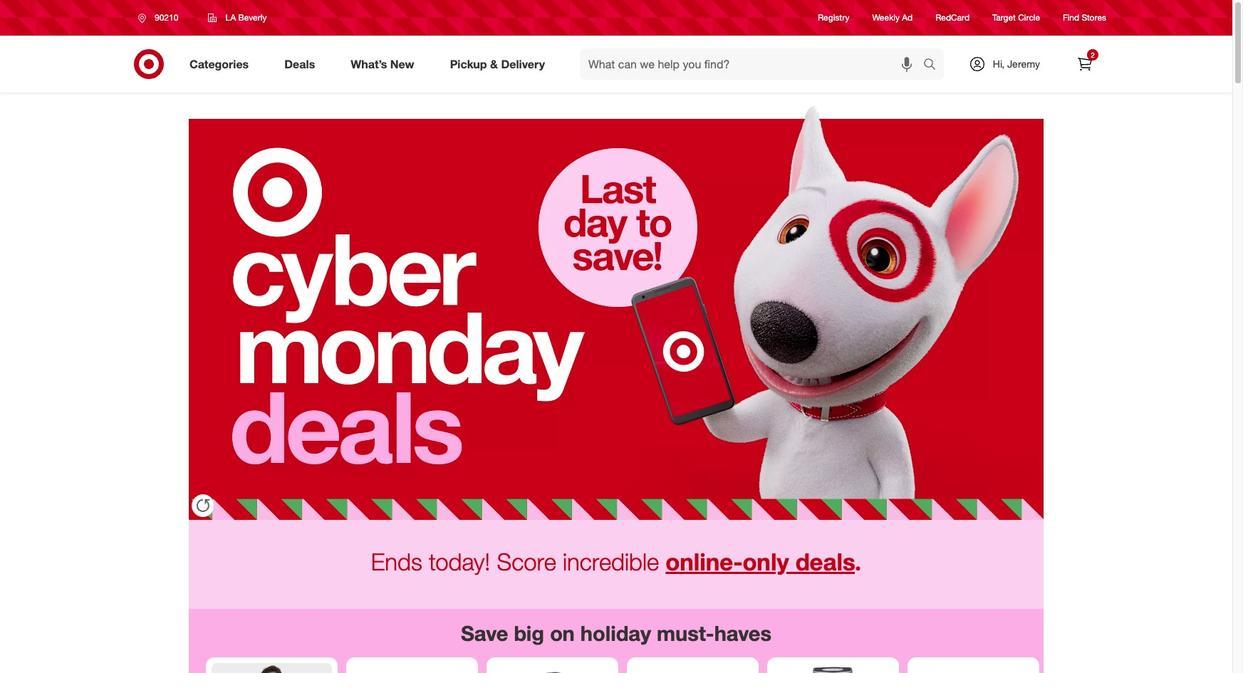 Task type: locate. For each thing, give the bounding box(es) containing it.
What can we help you find? suggestions appear below search field
[[580, 48, 927, 80]]

ad
[[903, 12, 913, 23]]

pickup & delivery link
[[438, 48, 563, 80]]

weekly ad link
[[873, 12, 913, 24]]

categories
[[190, 57, 249, 71]]

holiday
[[581, 621, 652, 647]]

find
[[1064, 12, 1080, 23]]

la beverly button
[[199, 5, 276, 31]]

deals link
[[272, 48, 333, 80]]

score
[[497, 548, 557, 577]]

.
[[855, 548, 862, 577]]

save big on holiday must-haves
[[461, 621, 772, 647]]

save
[[461, 621, 509, 647]]

stores
[[1083, 12, 1107, 23]]

registry
[[818, 12, 850, 23]]

must-
[[657, 621, 715, 647]]

weekly
[[873, 12, 900, 23]]

incredible
[[563, 548, 660, 577]]

la beverly
[[226, 12, 267, 23]]

find stores link
[[1064, 12, 1107, 24]]

target circle link
[[993, 12, 1041, 24]]

redcard
[[936, 12, 970, 23]]

on
[[550, 621, 575, 647]]

2
[[1092, 51, 1096, 59]]



Task type: vqa. For each thing, say whether or not it's contained in the screenshot.
Pair of Thieves Men's 2pk Crewneck Undershirt - White L "image"
no



Task type: describe. For each thing, give the bounding box(es) containing it.
search button
[[917, 48, 952, 83]]

find stores
[[1064, 12, 1107, 23]]

beverly
[[238, 12, 267, 23]]

la
[[226, 12, 236, 23]]

target
[[993, 12, 1016, 23]]

redcard link
[[936, 12, 970, 24]]

jeremy
[[1008, 58, 1041, 70]]

search
[[917, 58, 952, 72]]

ends today! score incredible online-only deals .
[[371, 548, 862, 577]]

hi,
[[994, 58, 1005, 70]]

haves
[[715, 621, 772, 647]]

today!
[[429, 548, 491, 577]]

carousel region
[[189, 610, 1044, 674]]

only
[[743, 548, 790, 577]]

categories link
[[178, 48, 267, 80]]

deals
[[285, 57, 315, 71]]

target cyber monday deals, last day to save! image
[[189, 93, 1044, 520]]

big
[[514, 621, 545, 647]]

ends
[[371, 548, 423, 577]]

pickup & delivery
[[450, 57, 545, 71]]

&
[[490, 57, 498, 71]]

deals
[[796, 548, 855, 577]]

pickup
[[450, 57, 487, 71]]

new
[[391, 57, 415, 71]]

target circle
[[993, 12, 1041, 23]]

90210 button
[[129, 5, 193, 31]]

hi, jeremy
[[994, 58, 1041, 70]]

circle
[[1019, 12, 1041, 23]]

2 link
[[1070, 48, 1101, 80]]

online-
[[666, 548, 743, 577]]

90210
[[155, 12, 178, 23]]

delivery
[[501, 57, 545, 71]]

registry link
[[818, 12, 850, 24]]

what's new
[[351, 57, 415, 71]]

what's
[[351, 57, 387, 71]]

what's new link
[[339, 48, 432, 80]]

weekly ad
[[873, 12, 913, 23]]



